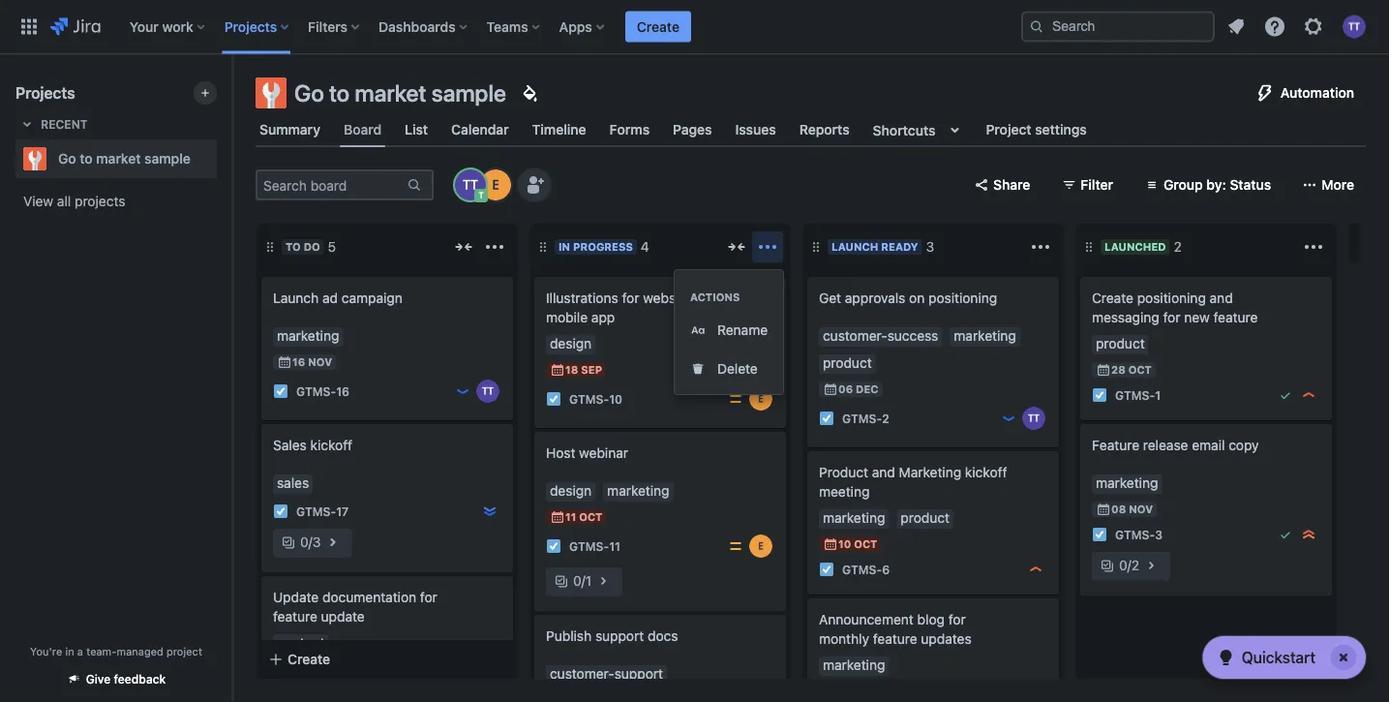 Task type: vqa. For each thing, say whether or not it's contained in the screenshot.
Dismiss Quickstart image at the right
yes



Task type: locate. For each thing, give the bounding box(es) containing it.
highest image
[[1302, 527, 1317, 542]]

for up updates
[[949, 612, 966, 628]]

oct for positioning
[[1129, 364, 1152, 376]]

gtms-16 link
[[296, 383, 350, 400]]

market up "view all projects" link
[[96, 151, 141, 167]]

1 vertical spatial 10
[[839, 538, 852, 551]]

jira image
[[50, 15, 100, 38], [50, 15, 100, 38]]

feature inside update documentation for feature update
[[273, 609, 317, 625]]

task image left gtms-1 link
[[1093, 387, 1108, 403]]

automation image
[[1254, 81, 1277, 105]]

search image
[[1030, 19, 1045, 34]]

marketing
[[899, 464, 962, 480]]

1 medium image from the top
[[728, 391, 744, 407]]

1 horizontal spatial nov
[[1129, 503, 1154, 516]]

a
[[77, 645, 83, 658]]

launch inside launch ready 3
[[832, 241, 879, 253]]

0 horizontal spatial nov
[[308, 356, 332, 369]]

3 inside 'gtms-3' link
[[1156, 528, 1163, 541]]

launch left ready
[[832, 241, 879, 253]]

shortcuts button
[[869, 112, 971, 147]]

nov up gtms-16
[[308, 356, 332, 369]]

gtms- down 16 nov at the left bottom of the page
[[296, 384, 336, 398]]

task image for on
[[819, 411, 835, 426]]

collapse image
[[452, 235, 476, 259], [725, 235, 749, 259]]

publish support docs
[[546, 628, 679, 644]]

16 inside "link"
[[336, 384, 350, 398]]

positioning up new
[[1138, 290, 1207, 306]]

1 horizontal spatial projects
[[224, 18, 277, 34]]

2 medium image from the top
[[728, 539, 744, 554]]

task image left gtms-16 "link"
[[273, 384, 289, 399]]

terry turtle image
[[455, 169, 486, 200], [477, 380, 500, 403]]

host webinar
[[546, 445, 629, 461]]

0 horizontal spatial and
[[695, 290, 719, 306]]

task image left gtms-17 link
[[273, 504, 289, 519]]

column actions menu image down share
[[1030, 235, 1053, 259]]

0 horizontal spatial kickoff
[[310, 437, 353, 453]]

oct for and
[[854, 538, 878, 551]]

blog
[[918, 612, 945, 628]]

positioning inside create positioning and messaging for new feature
[[1138, 290, 1207, 306]]

market up list
[[355, 79, 427, 107]]

16
[[292, 356, 305, 369], [336, 384, 350, 398]]

oct up gtms-11
[[579, 511, 603, 523]]

check image
[[1215, 646, 1238, 669]]

medium image left 10 october 2023 icon
[[728, 539, 744, 554]]

and
[[695, 290, 719, 306], [1210, 290, 1234, 306], [873, 464, 896, 480]]

eloisefrancis23 image left 10 october 2023 icon
[[750, 535, 773, 558]]

go to market sample
[[294, 79, 506, 107], [58, 151, 191, 167]]

2 vertical spatial oct
[[854, 538, 878, 551]]

gtms- up 0 / 3
[[296, 505, 336, 518]]

1 horizontal spatial to
[[329, 79, 350, 107]]

0 horizontal spatial column actions menu image
[[483, 235, 507, 259]]

low image
[[1001, 411, 1017, 426], [482, 663, 498, 679]]

0 for 0 / 1
[[573, 573, 582, 589]]

2 eloisefrancis23 image from the top
[[750, 535, 773, 558]]

0 vertical spatial nov
[[308, 356, 332, 369]]

oct up gtms-6
[[854, 538, 878, 551]]

1 horizontal spatial launch
[[832, 241, 879, 253]]

1 vertical spatial go
[[58, 151, 76, 167]]

0 vertical spatial create
[[637, 18, 680, 34]]

0 horizontal spatial collapse image
[[452, 235, 476, 259]]

1 vertical spatial go to market sample
[[58, 151, 191, 167]]

/ for 1
[[582, 573, 586, 589]]

1 horizontal spatial column actions menu image
[[1030, 235, 1053, 259]]

create up messaging
[[1093, 290, 1134, 306]]

16 up gtms-16
[[292, 356, 305, 369]]

0 horizontal spatial 3
[[313, 534, 321, 550]]

0 vertical spatial launch
[[832, 241, 879, 253]]

1 vertical spatial 16
[[336, 384, 350, 398]]

medium image for host webinar
[[728, 539, 744, 554]]

2 column actions menu image from the left
[[1030, 235, 1053, 259]]

0 horizontal spatial 1
[[586, 573, 592, 589]]

column actions menu image left create column icon
[[1303, 235, 1326, 259]]

eloisefrancis23 image
[[750, 387, 773, 411], [750, 535, 773, 558]]

task image for email
[[1093, 527, 1108, 542]]

5
[[328, 239, 336, 255]]

1 vertical spatial low image
[[482, 663, 498, 679]]

actions
[[691, 291, 740, 304]]

go down recent
[[58, 151, 76, 167]]

1 vertical spatial market
[[96, 151, 141, 167]]

18 september 2023 image
[[550, 362, 566, 378], [550, 362, 566, 378]]

positioning right on
[[929, 290, 998, 306]]

kickoff right marketing
[[966, 464, 1008, 480]]

0 horizontal spatial 11
[[566, 511, 577, 523]]

projects inside popup button
[[224, 18, 277, 34]]

project settings link
[[983, 112, 1091, 147]]

1 horizontal spatial oct
[[854, 538, 878, 551]]

kickoff inside product and marketing kickoff meeting
[[966, 464, 1008, 480]]

create left 21
[[288, 651, 330, 667]]

0 horizontal spatial sample
[[144, 151, 191, 167]]

forms
[[610, 122, 650, 138]]

0 vertical spatial kickoff
[[310, 437, 353, 453]]

and right product
[[873, 464, 896, 480]]

create positioning and messaging for new feature
[[1093, 290, 1259, 325]]

eloisefrancis23 image
[[480, 169, 511, 200]]

medium image
[[728, 391, 744, 407], [728, 539, 744, 554]]

pages
[[673, 122, 712, 138]]

shortcuts
[[873, 122, 936, 138]]

launch ready 3
[[832, 239, 935, 255]]

add to starred image
[[211, 147, 234, 170]]

0 horizontal spatial market
[[96, 151, 141, 167]]

delete
[[718, 361, 758, 377]]

1 vertical spatial kickoff
[[966, 464, 1008, 480]]

0 horizontal spatial feature
[[273, 609, 317, 625]]

0 vertical spatial to
[[329, 79, 350, 107]]

kickoff right sales
[[310, 437, 353, 453]]

oct right 28
[[1129, 364, 1152, 376]]

feature
[[1093, 437, 1140, 453]]

gtms-10 link
[[570, 391, 623, 407]]

progress
[[573, 241, 633, 253]]

for right documentation
[[420, 589, 438, 605]]

1 vertical spatial sample
[[144, 151, 191, 167]]

gtms-1 link
[[1116, 387, 1161, 403]]

16 up the sales kickoff
[[336, 384, 350, 398]]

collapse recent projects image
[[15, 112, 39, 136]]

automation button
[[1242, 77, 1367, 108]]

for left the website
[[622, 290, 640, 306]]

to
[[329, 79, 350, 107], [80, 151, 93, 167]]

task image left 'gtms-3' link
[[1093, 527, 1108, 542]]

gtms-3 link
[[1116, 526, 1163, 543]]

2 horizontal spatial and
[[1210, 290, 1234, 306]]

task image for and
[[1093, 387, 1108, 403]]

3 for launch ready 3
[[927, 239, 935, 255]]

column actions menu image
[[756, 235, 780, 259]]

0 vertical spatial sample
[[432, 79, 506, 107]]

1 eloisefrancis23 image from the top
[[750, 387, 773, 411]]

positioning
[[929, 290, 998, 306], [1138, 290, 1207, 306]]

settings image
[[1303, 15, 1326, 38]]

done image for feature release email copy
[[1278, 527, 1294, 542]]

gtms- for marketing
[[843, 563, 883, 576]]

/
[[309, 534, 313, 550], [1128, 557, 1132, 573], [582, 573, 586, 589]]

done image
[[1278, 387, 1294, 403], [1278, 527, 1294, 542], [1278, 527, 1294, 542]]

1 horizontal spatial collapse image
[[725, 235, 749, 259]]

filters
[[308, 18, 348, 34]]

1 horizontal spatial 0
[[573, 573, 582, 589]]

0 horizontal spatial 10
[[609, 392, 623, 406]]

1 horizontal spatial low image
[[1001, 411, 1017, 426]]

task image down 10 october 2023 image
[[819, 562, 835, 577]]

1 vertical spatial create
[[1093, 290, 1134, 306]]

to up board
[[329, 79, 350, 107]]

/ for 3
[[309, 534, 313, 550]]

1 down gtms-11 link
[[586, 573, 592, 589]]

app
[[592, 309, 615, 325]]

/ down 'gtms-3' link
[[1128, 557, 1132, 573]]

host
[[546, 445, 576, 461]]

go to market sample up "view all projects" link
[[58, 151, 191, 167]]

gtms- down 28 oct
[[1116, 388, 1156, 402]]

task image down 06 december 2023 icon
[[819, 411, 835, 426]]

feature down announcement
[[873, 631, 918, 647]]

task image
[[273, 384, 289, 399], [1093, 387, 1108, 403], [546, 391, 562, 407], [819, 411, 835, 426], [273, 504, 289, 519], [1093, 527, 1108, 542], [546, 539, 562, 554], [819, 562, 835, 577], [273, 663, 289, 679]]

28 october 2023 image
[[1096, 362, 1112, 378], [1096, 362, 1112, 378]]

2 horizontal spatial 3
[[1156, 528, 1163, 541]]

0 vertical spatial oct
[[1129, 364, 1152, 376]]

your work button
[[124, 11, 213, 42]]

apps button
[[554, 11, 612, 42]]

28
[[1112, 364, 1126, 376]]

banner
[[0, 0, 1390, 54]]

projects up sidebar navigation image
[[224, 18, 277, 34]]

/ down gtms-11 link
[[582, 573, 586, 589]]

1 horizontal spatial create
[[637, 18, 680, 34]]

nov right the 08
[[1129, 503, 1154, 516]]

2 horizontal spatial /
[[1128, 557, 1132, 573]]

0 vertical spatial medium image
[[728, 391, 744, 407]]

2 vertical spatial create
[[288, 651, 330, 667]]

share
[[994, 177, 1031, 193]]

launch left ad
[[273, 290, 319, 306]]

go to market sample inside go to market sample 'link'
[[58, 151, 191, 167]]

eloisefrancis23 image down delete
[[750, 387, 773, 411]]

1 vertical spatial 2
[[882, 412, 890, 425]]

terry turtle image down calendar link
[[455, 169, 486, 200]]

and up rename button in the top of the page
[[695, 290, 719, 306]]

mobile
[[546, 309, 588, 325]]

filters button
[[302, 11, 367, 42]]

0 horizontal spatial go to market sample
[[58, 151, 191, 167]]

nov
[[308, 356, 332, 369], [1129, 503, 1154, 516]]

1 vertical spatial oct
[[579, 511, 603, 523]]

1 vertical spatial nov
[[1129, 503, 1154, 516]]

3
[[927, 239, 935, 255], [1156, 528, 1163, 541], [313, 534, 321, 550]]

0 vertical spatial feature
[[1214, 309, 1259, 325]]

0 vertical spatial projects
[[224, 18, 277, 34]]

in
[[65, 645, 74, 658]]

2 horizontal spatial column actions menu image
[[1303, 235, 1326, 259]]

0 vertical spatial 11
[[566, 511, 577, 523]]

and up new
[[1210, 290, 1234, 306]]

16 november 2023 image
[[277, 354, 292, 370], [277, 354, 292, 370]]

gtms- for website
[[570, 392, 609, 406]]

0 vertical spatial 16
[[292, 356, 305, 369]]

sample inside 'link'
[[144, 151, 191, 167]]

1 horizontal spatial go to market sample
[[294, 79, 506, 107]]

0 horizontal spatial /
[[309, 534, 313, 550]]

for inside announcement blog for monthly feature updates
[[949, 612, 966, 628]]

website
[[643, 290, 692, 306]]

1 horizontal spatial and
[[873, 464, 896, 480]]

documentation
[[323, 589, 417, 605]]

kickoff
[[310, 437, 353, 453], [966, 464, 1008, 480]]

1 collapse image from the left
[[452, 235, 476, 259]]

0 horizontal spatial create button
[[257, 642, 518, 677]]

0 vertical spatial 2
[[1174, 239, 1182, 255]]

0 horizontal spatial to
[[80, 151, 93, 167]]

/ down gtms-17 link
[[309, 534, 313, 550]]

0 horizontal spatial go
[[58, 151, 76, 167]]

sample up "calendar"
[[432, 79, 506, 107]]

gtms- inside "link"
[[296, 384, 336, 398]]

0 down gtms-17 link
[[300, 534, 309, 550]]

done image
[[1278, 387, 1294, 403]]

projects up collapse recent projects icon
[[15, 84, 75, 102]]

terry turtle image right low image
[[477, 380, 500, 403]]

1 vertical spatial feature
[[273, 609, 317, 625]]

eloisefrancis23 image for illustrations for website and mobile app
[[750, 387, 773, 411]]

10 october 2023 image
[[823, 537, 839, 552]]

1 horizontal spatial go
[[294, 79, 324, 107]]

medium image down delete
[[728, 391, 744, 407]]

1 vertical spatial medium image
[[728, 539, 744, 554]]

to
[[286, 241, 301, 253]]

0 vertical spatial eloisefrancis23 image
[[750, 387, 773, 411]]

0 horizontal spatial 16
[[292, 356, 305, 369]]

gtms- down 08 nov
[[1116, 528, 1156, 541]]

1 horizontal spatial sample
[[432, 79, 506, 107]]

08 november 2023 image
[[1096, 502, 1112, 517], [1096, 502, 1112, 517]]

gtms- down 06 dec
[[843, 412, 883, 425]]

0 vertical spatial 1
[[1156, 388, 1161, 402]]

1 vertical spatial eloisefrancis23 image
[[750, 535, 773, 558]]

1 column actions menu image from the left
[[483, 235, 507, 259]]

task image for website
[[546, 391, 562, 407]]

0 horizontal spatial launch
[[273, 290, 319, 306]]

18 sep
[[566, 364, 603, 376]]

for left new
[[1164, 309, 1181, 325]]

create button down update documentation for feature update
[[257, 642, 518, 677]]

in progress 4
[[559, 239, 650, 255]]

apps
[[559, 18, 593, 34]]

0 horizontal spatial oct
[[579, 511, 603, 523]]

0 horizontal spatial positioning
[[929, 290, 998, 306]]

1 horizontal spatial market
[[355, 79, 427, 107]]

1 horizontal spatial kickoff
[[966, 464, 1008, 480]]

1 vertical spatial launch
[[273, 290, 319, 306]]

create button inside 'primary' "element"
[[626, 11, 692, 42]]

sample left add to starred image
[[144, 151, 191, 167]]

3 column actions menu image from the left
[[1303, 235, 1326, 259]]

create button
[[626, 11, 692, 42], [257, 642, 518, 677]]

16 nov
[[292, 356, 332, 369]]

0 horizontal spatial create
[[288, 651, 330, 667]]

0
[[300, 534, 309, 550], [1120, 557, 1128, 573], [573, 573, 582, 589]]

your profile and settings image
[[1343, 15, 1367, 38]]

quickstart button
[[1204, 636, 1367, 679]]

quickstart
[[1242, 648, 1316, 667]]

lowest image
[[482, 504, 498, 519]]

create inside 'primary' "element"
[[637, 18, 680, 34]]

1 horizontal spatial create button
[[626, 11, 692, 42]]

1
[[1156, 388, 1161, 402], [586, 573, 592, 589]]

11 oct
[[566, 511, 603, 523]]

feedback
[[114, 673, 166, 686]]

messaging
[[1093, 309, 1160, 325]]

create right apps dropdown button
[[637, 18, 680, 34]]

task image left gtms-10 link
[[546, 391, 562, 407]]

1 horizontal spatial 16
[[336, 384, 350, 398]]

automation
[[1281, 85, 1355, 101]]

project
[[986, 122, 1032, 138]]

2 horizontal spatial create
[[1093, 290, 1134, 306]]

to down recent
[[80, 151, 93, 167]]

column actions menu image down eloisefrancis23 image
[[483, 235, 507, 259]]

0 down 'gtms-3' link
[[1120, 557, 1128, 573]]

gtms- down 10 oct
[[843, 563, 883, 576]]

6
[[882, 563, 890, 576]]

2 positioning from the left
[[1138, 290, 1207, 306]]

gtms-3
[[1116, 528, 1163, 541]]

you're
[[30, 645, 62, 658]]

go to market sample up list
[[294, 79, 506, 107]]

0 down gtms-11 link
[[573, 573, 582, 589]]

go up "summary" at the top of the page
[[294, 79, 324, 107]]

0 horizontal spatial projects
[[15, 84, 75, 102]]

0 / 3
[[300, 534, 321, 550]]

create inside create positioning and messaging for new feature
[[1093, 290, 1134, 306]]

oct for webinar
[[579, 511, 603, 523]]

1 vertical spatial 1
[[586, 573, 592, 589]]

ready
[[882, 241, 919, 253]]

feature right new
[[1214, 309, 1259, 325]]

2 horizontal spatial oct
[[1129, 364, 1152, 376]]

0 horizontal spatial 0
[[300, 534, 309, 550]]

column actions menu image
[[483, 235, 507, 259], [1030, 235, 1053, 259], [1303, 235, 1326, 259]]

1 horizontal spatial 3
[[927, 239, 935, 255]]

1 vertical spatial to
[[80, 151, 93, 167]]

tab list
[[244, 112, 1378, 147]]

your work
[[130, 18, 193, 34]]

2 horizontal spatial 2
[[1174, 239, 1182, 255]]

feature down the "update"
[[273, 609, 317, 625]]

gtms- for on
[[843, 412, 883, 425]]

1 horizontal spatial /
[[582, 573, 586, 589]]

rename button
[[675, 311, 784, 350]]

webinar
[[579, 445, 629, 461]]

sidebar navigation image
[[211, 77, 254, 116]]

gtms-16
[[296, 384, 350, 398]]

11 october 2023 image
[[550, 509, 566, 525]]

board
[[344, 121, 382, 137]]

gtms- down update
[[296, 664, 336, 678]]

10
[[609, 392, 623, 406], [839, 538, 852, 551]]

1 horizontal spatial 11
[[609, 539, 621, 553]]

gtms- down sep
[[570, 392, 609, 406]]

issues link
[[732, 112, 780, 147]]

1 up release
[[1156, 388, 1161, 402]]

create button right apps dropdown button
[[626, 11, 692, 42]]

terry turtle image
[[1023, 407, 1046, 430]]

and inside product and marketing kickoff meeting
[[873, 464, 896, 480]]

2 horizontal spatial 0
[[1120, 557, 1128, 573]]

1 horizontal spatial positioning
[[1138, 290, 1207, 306]]

feature release email copy
[[1093, 437, 1260, 453]]

2 horizontal spatial feature
[[1214, 309, 1259, 325]]

nov for launch
[[308, 356, 332, 369]]

4
[[641, 239, 650, 255]]

launch for launch ad campaign
[[273, 290, 319, 306]]

1 horizontal spatial 1
[[1156, 388, 1161, 402]]

2 collapse image from the left
[[725, 235, 749, 259]]



Task type: describe. For each thing, give the bounding box(es) containing it.
illustrations
[[546, 290, 619, 306]]

approvals
[[845, 290, 906, 306]]

gtms-1
[[1116, 388, 1161, 402]]

calendar
[[451, 122, 509, 138]]

sep
[[581, 364, 603, 376]]

more
[[1322, 177, 1355, 193]]

and inside create positioning and messaging for new feature
[[1210, 290, 1234, 306]]

0 vertical spatial market
[[355, 79, 427, 107]]

18
[[566, 364, 579, 376]]

market inside 'link'
[[96, 151, 141, 167]]

summary link
[[256, 112, 324, 147]]

1 positioning from the left
[[929, 290, 998, 306]]

Search board text field
[[258, 171, 405, 199]]

0 for 0 / 2
[[1120, 557, 1128, 573]]

new
[[1185, 309, 1210, 325]]

0 vertical spatial 10
[[609, 392, 623, 406]]

for inside 'illustrations for website and mobile app'
[[622, 290, 640, 306]]

by:
[[1207, 177, 1227, 193]]

08 nov
[[1112, 503, 1154, 516]]

28 oct
[[1112, 364, 1152, 376]]

update documentation for feature update
[[273, 589, 438, 625]]

1 vertical spatial projects
[[15, 84, 75, 102]]

projects button
[[219, 11, 297, 42]]

timeline link
[[528, 112, 590, 147]]

1 vertical spatial 11
[[609, 539, 621, 553]]

project
[[167, 645, 202, 658]]

tab list containing board
[[244, 112, 1378, 147]]

launch ad campaign
[[273, 290, 403, 306]]

actions group
[[675, 270, 784, 394]]

high image
[[1029, 562, 1044, 577]]

sales
[[273, 437, 307, 453]]

give
[[86, 673, 111, 686]]

collapse image for 4
[[725, 235, 749, 259]]

done image for create positioning and messaging for new feature
[[1278, 387, 1294, 403]]

notifications image
[[1225, 15, 1248, 38]]

do
[[304, 241, 320, 253]]

gtms-17 link
[[296, 503, 349, 520]]

work
[[162, 18, 193, 34]]

get
[[819, 290, 842, 306]]

low image
[[455, 384, 471, 399]]

give feedback
[[86, 673, 166, 686]]

2 for gtms-2
[[882, 412, 890, 425]]

all
[[57, 193, 71, 209]]

set background color image
[[518, 81, 541, 105]]

0 horizontal spatial low image
[[482, 663, 498, 679]]

gtms-6
[[843, 563, 890, 576]]

project settings
[[986, 122, 1087, 138]]

docs
[[648, 628, 679, 644]]

gtms- down '11 oct'
[[570, 539, 609, 553]]

3 for 0 / 3
[[313, 534, 321, 550]]

reports
[[800, 122, 850, 138]]

gtms-11 link
[[570, 538, 621, 555]]

0 vertical spatial go to market sample
[[294, 79, 506, 107]]

launch for launch ready 3
[[832, 241, 879, 253]]

collapse image for 5
[[452, 235, 476, 259]]

gtms-17
[[296, 505, 349, 518]]

appswitcher icon image
[[17, 15, 41, 38]]

banner containing your work
[[0, 0, 1390, 54]]

0 vertical spatial low image
[[1001, 411, 1017, 426]]

10 oct
[[839, 538, 878, 551]]

view
[[23, 193, 53, 209]]

more button
[[1291, 169, 1367, 200]]

2 for launched 2
[[1174, 239, 1182, 255]]

gtms-2
[[843, 412, 890, 425]]

create column image
[[1357, 231, 1380, 255]]

high image
[[1302, 387, 1317, 403]]

0 vertical spatial go
[[294, 79, 324, 107]]

/ for 2
[[1128, 557, 1132, 573]]

campaign
[[342, 290, 403, 306]]

give feedback button
[[55, 663, 178, 695]]

eloisefrancis23 image for host webinar
[[750, 535, 773, 558]]

gtms-10
[[570, 392, 623, 406]]

add people image
[[523, 173, 546, 197]]

10 october 2023 image
[[823, 537, 839, 552]]

release
[[1144, 437, 1189, 453]]

view all projects
[[23, 193, 125, 209]]

1 vertical spatial terry turtle image
[[477, 380, 500, 403]]

task image for campaign
[[273, 384, 289, 399]]

gtms- for campaign
[[296, 384, 336, 398]]

1 horizontal spatial 10
[[839, 538, 852, 551]]

view all projects link
[[15, 184, 217, 219]]

to inside 'link'
[[80, 151, 93, 167]]

teams button
[[481, 11, 548, 42]]

delete button
[[675, 350, 784, 388]]

gtms- for and
[[1116, 388, 1156, 402]]

create project image
[[198, 85, 213, 101]]

on
[[910, 290, 925, 306]]

gtms-21 link
[[296, 663, 349, 679]]

06 december 2023 image
[[823, 382, 839, 397]]

ad
[[322, 290, 338, 306]]

summary
[[260, 122, 321, 138]]

get approvals on positioning
[[819, 290, 998, 306]]

reports link
[[796, 112, 854, 147]]

column actions menu image for create
[[1303, 235, 1326, 259]]

nov for feature
[[1129, 503, 1154, 516]]

2 vertical spatial 2
[[1132, 557, 1140, 573]]

17
[[336, 505, 349, 518]]

task image down 11 october 2023 image
[[546, 539, 562, 554]]

dashboards
[[379, 18, 456, 34]]

product
[[819, 464, 869, 480]]

0 / 1
[[573, 573, 592, 589]]

help image
[[1264, 15, 1287, 38]]

Search field
[[1022, 11, 1216, 42]]

filter button
[[1050, 169, 1125, 200]]

timeline
[[532, 122, 587, 138]]

calendar link
[[448, 112, 513, 147]]

group by: status
[[1164, 177, 1272, 193]]

gtms- for email
[[1116, 528, 1156, 541]]

06 december 2023 image
[[823, 382, 839, 397]]

gtms-21
[[296, 664, 349, 678]]

copy
[[1229, 437, 1260, 453]]

for inside create positioning and messaging for new feature
[[1164, 309, 1181, 325]]

feature inside create positioning and messaging for new feature
[[1214, 309, 1259, 325]]

go inside 'link'
[[58, 151, 76, 167]]

task image for marketing
[[819, 562, 835, 577]]

meeting
[[819, 484, 870, 500]]

for inside update documentation for feature update
[[420, 589, 438, 605]]

sales kickoff
[[273, 437, 353, 453]]

dec
[[856, 383, 879, 396]]

feature inside announcement blog for monthly feature updates
[[873, 631, 918, 647]]

launched
[[1105, 241, 1167, 253]]

primary element
[[12, 0, 1022, 54]]

status
[[1230, 177, 1272, 193]]

recent
[[41, 117, 88, 131]]

managed
[[117, 645, 163, 658]]

medium image for illustrations for website and mobile app
[[728, 391, 744, 407]]

0 for 0 / 3
[[300, 534, 309, 550]]

announcement blog for monthly feature updates
[[819, 612, 972, 647]]

column actions menu image for get
[[1030, 235, 1053, 259]]

rename
[[718, 322, 768, 338]]

update
[[321, 609, 365, 625]]

11 october 2023 image
[[550, 509, 566, 525]]

and inside 'illustrations for website and mobile app'
[[695, 290, 719, 306]]

gtms-2 link
[[843, 410, 890, 427]]

0 vertical spatial terry turtle image
[[455, 169, 486, 200]]

dismiss quickstart image
[[1329, 642, 1360, 673]]

task image left gtms-21 link
[[273, 663, 289, 679]]

updates
[[921, 631, 972, 647]]



